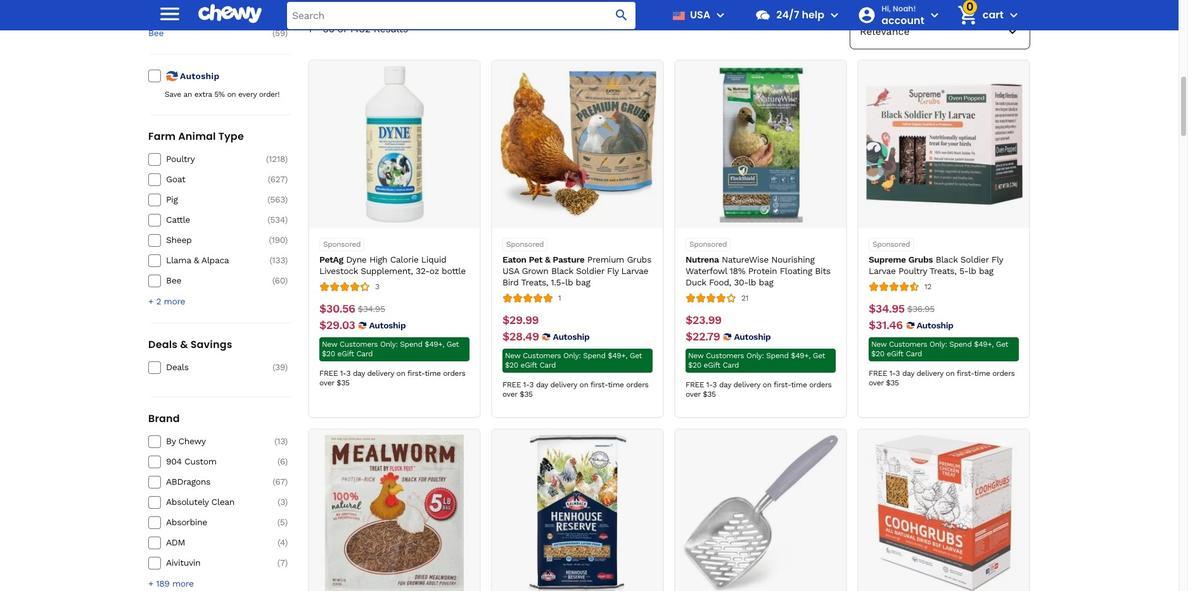 Task type: vqa. For each thing, say whether or not it's contained in the screenshot.
leftmost 'Bee'
yes



Task type: locate. For each thing, give the bounding box(es) containing it.
21
[[741, 294, 748, 303]]

alpaca up autoship 'link'
[[184, 9, 211, 19]]

bag right 1.5-
[[576, 278, 590, 288]]

3 for $29.03
[[346, 369, 351, 378]]

0 horizontal spatial $34.95
[[358, 304, 385, 314]]

1- for $31.46
[[890, 369, 896, 378]]

new for $22.79
[[688, 352, 704, 361]]

new down '$22.79' text box
[[688, 352, 704, 361]]

llama & alpaca link down the sheep link
[[166, 255, 256, 266]]

3 down $28.49 text field
[[530, 381, 534, 390]]

( for 5
[[277, 518, 280, 528]]

1 vertical spatial deals
[[166, 363, 189, 373]]

poultry
[[166, 154, 195, 164], [899, 266, 927, 276]]

1- down $29.03 text field at left bottom
[[340, 369, 346, 378]]

free down $29.03 text field at left bottom
[[319, 369, 338, 378]]

free for $29.03
[[319, 369, 338, 378]]

new down $29.03 text field at left bottom
[[322, 340, 337, 349]]

3 down '$22.79' text box
[[713, 381, 717, 390]]

1482
[[349, 23, 370, 35]]

by
[[166, 437, 176, 447]]

13 ) from the top
[[285, 477, 288, 488]]

free
[[319, 369, 338, 378], [869, 369, 887, 378], [503, 381, 521, 390], [686, 381, 704, 390]]

spend for $28.49
[[583, 352, 606, 361]]

5 ) from the top
[[285, 195, 288, 205]]

autoship right $28.49 text field
[[553, 332, 590, 342]]

on
[[227, 90, 236, 99], [396, 369, 405, 378], [946, 369, 955, 378], [580, 381, 588, 390], [763, 381, 772, 390]]

2 ) from the top
[[285, 28, 288, 38]]

$30.56
[[319, 302, 355, 316]]

( for 534
[[267, 215, 270, 225]]

day down $28.49 text field
[[536, 381, 548, 390]]

black up 1.5-
[[551, 266, 573, 276]]

11 ) from the top
[[285, 437, 288, 447]]

15 ) from the top
[[285, 518, 288, 528]]

chewy
[[178, 437, 206, 447]]

fly inside black soldier fly larvae poultry treats, 5-lb bag
[[992, 255, 1003, 265]]

day down '$22.79' text box
[[719, 381, 731, 390]]

$35 down $28.49 text field
[[520, 390, 533, 399]]

1- down $28.49 text field
[[523, 381, 530, 390]]

llama for the bottom llama & alpaca "link"
[[166, 256, 191, 266]]

usa inside dropdown button
[[690, 8, 711, 22]]

0 horizontal spatial 1
[[308, 23, 312, 35]]

bag right the 5-
[[979, 266, 994, 276]]

new customers only: spend $49+, get $20 egift card for $28.49
[[505, 352, 642, 370]]

12
[[925, 282, 932, 291]]

5%
[[214, 90, 225, 99]]

563
[[270, 195, 285, 205]]

free 1-3 day delivery on first-time orders over $35
[[319, 369, 465, 388], [869, 369, 1015, 388], [503, 381, 649, 399], [686, 381, 832, 399]]

farm animal type
[[148, 130, 244, 144]]

0 vertical spatial llama
[[148, 9, 173, 19]]

) for ( 7 )
[[285, 559, 288, 569]]

$28.49 text field
[[503, 330, 539, 344]]

fly
[[992, 255, 1003, 265], [607, 266, 619, 276]]

treats, left the 5-
[[930, 266, 957, 276]]

0 horizontal spatial larvae
[[621, 266, 648, 276]]

brand
[[148, 412, 180, 427]]

1 sponsored from the left
[[323, 240, 361, 249]]

1 larvae from the left
[[621, 266, 648, 276]]

1 grubs from the left
[[627, 255, 651, 265]]

get for $31.46
[[996, 340, 1008, 349]]

larvae down premium
[[621, 266, 648, 276]]

2 horizontal spatial lb
[[969, 266, 976, 276]]

$20 for $31.46
[[871, 350, 885, 359]]

$49+, for $31.46
[[974, 340, 994, 349]]

grubs up 12
[[908, 255, 933, 265]]

59
[[275, 28, 285, 38]]

$29.03 text field
[[319, 319, 355, 333]]

3 for $22.79
[[713, 381, 717, 390]]

chewy support image
[[755, 7, 771, 23]]

0 horizontal spatial soldier
[[576, 266, 604, 276]]

0 vertical spatial fly
[[992, 255, 1003, 265]]

usa left chewy support icon
[[690, 8, 711, 22]]

bee for bee link to the bottom
[[166, 276, 181, 286]]

0 vertical spatial 1
[[308, 23, 312, 35]]

0 horizontal spatial grubs
[[627, 255, 651, 265]]

type
[[218, 130, 244, 144]]

$35 down '$22.79' text box
[[703, 390, 716, 399]]

new customers only: spend $49+, get $20 egift card down $34.95 text field
[[322, 340, 459, 359]]

1- down $31.46 text box
[[890, 369, 896, 378]]

autoship down $34.95 text field
[[369, 321, 406, 331]]

new down $31.46 text box
[[871, 340, 887, 349]]

(
[[272, 28, 275, 38], [266, 154, 269, 164], [268, 175, 270, 185], [267, 195, 270, 205], [267, 215, 270, 225], [269, 235, 271, 245], [269, 256, 272, 266], [272, 276, 275, 286], [272, 363, 275, 373], [274, 437, 277, 447], [277, 457, 280, 467], [273, 477, 275, 488], [278, 498, 280, 508], [277, 518, 280, 528], [278, 538, 280, 548], [277, 559, 280, 569]]

& left chewy home image
[[176, 9, 181, 19]]

67
[[275, 477, 285, 488]]

0 vertical spatial llama & alpaca
[[148, 9, 211, 19]]

17 ) from the top
[[285, 559, 288, 569]]

0 horizontal spatial lb
[[565, 278, 573, 288]]

pasture
[[553, 255, 585, 265]]

menu image left chewy home image
[[157, 1, 183, 26]]

sponsored for $28.49
[[506, 240, 544, 249]]

2 grubs from the left
[[908, 255, 933, 265]]

1 vertical spatial black
[[551, 266, 573, 276]]

menu image left chewy support icon
[[713, 8, 728, 23]]

bird
[[503, 278, 519, 288]]

1 vertical spatial alpaca
[[201, 256, 229, 266]]

waterfowl
[[686, 266, 727, 276]]

nutrena
[[686, 255, 719, 265]]

lb inside black soldier fly larvae poultry treats, 5-lb bag
[[969, 266, 976, 276]]

sponsored up supreme
[[873, 240, 910, 249]]

0 vertical spatial poultry
[[166, 154, 195, 164]]

) for ( 59 )
[[285, 28, 288, 38]]

cart menu image
[[1006, 8, 1022, 23]]

black right supreme grubs
[[936, 255, 958, 265]]

60
[[275, 276, 285, 286]]

$34.95 right $30.56 text box
[[358, 304, 385, 314]]

calorie
[[390, 255, 419, 265]]

$20 for $22.79
[[688, 361, 701, 370]]

free down $28.49 text field
[[503, 381, 521, 390]]

1 horizontal spatial grubs
[[908, 255, 933, 265]]

$20 down '$22.79' text box
[[688, 361, 701, 370]]

lb inside premium grubs usa grown black soldier fly larvae bird treats, 1.5-lb bag
[[565, 278, 573, 288]]

over for $28.49
[[503, 390, 517, 399]]

1- down '$22.79' text box
[[706, 381, 713, 390]]

over down $28.49 text field
[[503, 390, 517, 399]]

) for ( 133 )
[[285, 256, 288, 266]]

& right 'pet'
[[545, 255, 550, 265]]

$20 down $29.03 text field at left bottom
[[322, 350, 335, 359]]

1 horizontal spatial bee
[[166, 276, 181, 286]]

$22.79 text field
[[686, 330, 720, 344]]

+ left "189"
[[148, 579, 153, 590]]

alpaca
[[184, 9, 211, 19], [201, 256, 229, 266]]

deals & savings
[[148, 338, 232, 353]]

0 vertical spatial alpaca
[[184, 9, 211, 19]]

534
[[270, 215, 285, 225]]

190
[[271, 235, 285, 245]]

+ for farm animal type
[[148, 297, 153, 307]]

savings
[[191, 338, 232, 353]]

2
[[156, 297, 161, 307]]

egift down $28.49 text field
[[521, 361, 537, 370]]

usa button
[[667, 0, 728, 30]]

0 vertical spatial treats,
[[930, 266, 957, 276]]

poultry down supreme grubs
[[899, 266, 927, 276]]

1 vertical spatial treats,
[[521, 278, 548, 288]]

4 ) from the top
[[285, 175, 288, 185]]

llama & alpaca link up autoship 'link'
[[148, 8, 256, 20]]

2 + from the top
[[148, 579, 153, 590]]

$23.99 text field
[[686, 314, 722, 328]]

get for $28.49
[[630, 352, 642, 361]]

customers down $28.49 text field
[[523, 352, 561, 361]]

bee link down the sheep link
[[166, 275, 256, 287]]

$35
[[337, 379, 350, 388], [886, 379, 899, 388], [520, 390, 533, 399], [703, 390, 716, 399]]

larvae down supreme
[[869, 266, 896, 276]]

new down $28.49 text field
[[505, 352, 520, 361]]

free down $31.46 text box
[[869, 369, 887, 378]]

egift for $29.03
[[337, 350, 354, 359]]

over down '$22.79' text box
[[686, 390, 701, 399]]

0 vertical spatial usa
[[690, 8, 711, 22]]

poultry up goat
[[166, 154, 195, 164]]

dyne
[[346, 255, 367, 265]]

&
[[176, 9, 181, 19], [545, 255, 550, 265], [194, 256, 199, 266], [180, 338, 188, 353]]

$30.56 text field
[[319, 302, 355, 316]]

3 down $31.46 text box
[[896, 369, 900, 378]]

2 sponsored from the left
[[506, 240, 544, 249]]

1 horizontal spatial menu image
[[713, 8, 728, 23]]

4
[[280, 538, 285, 548]]

8 ) from the top
[[285, 256, 288, 266]]

904 custom
[[166, 457, 217, 467]]

free 1-3 day delivery on first-time orders over $35 for $22.79
[[686, 381, 832, 399]]

more for farm animal type
[[164, 297, 185, 307]]

autoship down $36.95 text field
[[917, 321, 953, 331]]

$20 down $28.49 text field
[[505, 361, 518, 370]]

new customers only: spend $49+, get $20 egift card down $28.49 text field
[[505, 352, 642, 370]]

fly inside premium grubs usa grown black soldier fly larvae bird treats, 1.5-lb bag
[[607, 266, 619, 276]]

1 horizontal spatial black
[[936, 255, 958, 265]]

$34.95 up $31.46 at the right bottom of the page
[[869, 302, 905, 316]]

1 ) from the top
[[285, 9, 288, 19]]

0 vertical spatial bee link
[[148, 27, 256, 39]]

spend for $31.46
[[950, 340, 972, 349]]

over for $31.46
[[869, 379, 884, 388]]

egift down '$22.79' text box
[[704, 361, 720, 370]]

sponsored up the petag at the left top
[[323, 240, 361, 249]]

14 ) from the top
[[285, 498, 288, 508]]

results
[[374, 23, 408, 35]]

free 1-3 day delivery on first-time orders over $35 for $28.49
[[503, 381, 649, 399]]

day
[[353, 369, 365, 378], [902, 369, 914, 378], [536, 381, 548, 390], [719, 381, 731, 390]]

3 down $29.03 text field at left bottom
[[346, 369, 351, 378]]

orders for $22.79
[[809, 381, 832, 390]]

1 vertical spatial soldier
[[576, 266, 604, 276]]

1 left -
[[308, 23, 312, 35]]

0 vertical spatial +
[[148, 297, 153, 307]]

larvae
[[621, 266, 648, 276], [869, 266, 896, 276]]

904
[[166, 457, 182, 467]]

deals down deals & savings
[[166, 363, 189, 373]]

on for $22.79
[[763, 381, 772, 390]]

( for 67
[[273, 477, 275, 488]]

get
[[447, 340, 459, 349], [996, 340, 1008, 349], [630, 352, 642, 361], [813, 352, 825, 361]]

) for ( 3 )
[[285, 498, 288, 508]]

10 ) from the top
[[285, 363, 288, 373]]

1 horizontal spatial treats,
[[930, 266, 957, 276]]

) for ( 190 )
[[285, 235, 288, 245]]

1 horizontal spatial fly
[[992, 255, 1003, 265]]

1 vertical spatial usa
[[503, 266, 519, 276]]

day down $29.03 text field at left bottom
[[353, 369, 365, 378]]

free for $31.46
[[869, 369, 887, 378]]

0 horizontal spatial usa
[[503, 266, 519, 276]]

$31.46 text field
[[869, 319, 903, 333]]

order!
[[259, 90, 280, 99]]

1 vertical spatial fly
[[607, 266, 619, 276]]

$36.95 text field
[[907, 302, 935, 316]]

1 vertical spatial llama
[[166, 256, 191, 266]]

over
[[319, 379, 334, 388], [869, 379, 884, 388], [503, 390, 517, 399], [686, 390, 701, 399]]

customers down $29.03 text field at left bottom
[[340, 340, 378, 349]]

food,
[[709, 278, 731, 288]]

0 horizontal spatial bag
[[576, 278, 590, 288]]

9 ) from the top
[[285, 276, 288, 286]]

llama & alpaca link
[[148, 8, 256, 20], [166, 255, 256, 266]]

0 horizontal spatial bee
[[148, 28, 164, 38]]

egift down $29.03 text field at left bottom
[[337, 350, 354, 359]]

customers down '$22.79' text box
[[706, 352, 744, 361]]

new for $28.49
[[505, 352, 520, 361]]

sheep link
[[166, 235, 256, 246]]

spend for $22.79
[[766, 352, 789, 361]]

( 59 )
[[272, 28, 288, 38]]

1 vertical spatial +
[[148, 579, 153, 590]]

absolutely
[[166, 498, 209, 508]]

soldier down premium
[[576, 266, 604, 276]]

alpaca down the sheep link
[[201, 256, 229, 266]]

3 for $28.49
[[530, 381, 534, 390]]

1 horizontal spatial 1
[[558, 294, 561, 303]]

0 vertical spatial more
[[164, 297, 185, 307]]

$34.95 inside $30.56 $34.95
[[358, 304, 385, 314]]

0 horizontal spatial menu image
[[157, 1, 183, 26]]

more right "189"
[[172, 579, 194, 590]]

day for $31.46
[[902, 369, 914, 378]]

6 ) from the top
[[285, 215, 288, 225]]

1 horizontal spatial larvae
[[869, 266, 896, 276]]

2 larvae from the left
[[869, 266, 896, 276]]

( for 3
[[278, 498, 280, 508]]

delivery for $31.46
[[917, 369, 944, 378]]

soldier up the 5-
[[961, 255, 989, 265]]

) for ( 67 )
[[285, 477, 288, 488]]

customers for $31.46
[[889, 340, 927, 349]]

0 horizontal spatial treats,
[[521, 278, 548, 288]]

treats, down grown
[[521, 278, 548, 288]]

abdragons
[[166, 477, 210, 488]]

black soldier fly larvae poultry treats, 5-lb bag
[[869, 255, 1003, 276]]

+ left 2 on the bottom
[[148, 297, 153, 307]]

3
[[375, 282, 379, 291], [346, 369, 351, 378], [896, 369, 900, 378], [530, 381, 534, 390], [713, 381, 717, 390], [280, 498, 285, 508]]

only:
[[380, 340, 398, 349], [930, 340, 947, 349], [563, 352, 581, 361], [746, 352, 764, 361]]

$30.56 $34.95
[[319, 302, 385, 316]]

1218
[[269, 154, 285, 164]]

sponsored up nutrena
[[689, 240, 727, 249]]

1 horizontal spatial $34.95
[[869, 302, 905, 316]]

new customers only: spend $49+, get $20 egift card down '$22.79' text box
[[688, 352, 825, 370]]

custom
[[184, 457, 217, 467]]

1 vertical spatial bee
[[166, 276, 181, 286]]

1 down 1.5-
[[558, 294, 561, 303]]

189
[[156, 579, 170, 590]]

0 horizontal spatial fly
[[607, 266, 619, 276]]

more for brand
[[172, 579, 194, 590]]

soldier inside premium grubs usa grown black soldier fly larvae bird treats, 1.5-lb bag
[[576, 266, 604, 276]]

items image
[[956, 4, 979, 26]]

absolutely clean link
[[166, 497, 256, 509]]

over for $29.03
[[319, 379, 334, 388]]

free down '$22.79' text box
[[686, 381, 704, 390]]

get for $29.03
[[447, 340, 459, 349]]

1 vertical spatial more
[[172, 579, 194, 590]]

$35 for $31.46
[[886, 379, 899, 388]]

grubs inside premium grubs usa grown black soldier fly larvae bird treats, 1.5-lb bag
[[627, 255, 651, 265]]

0 vertical spatial deals
[[148, 338, 178, 353]]

( for 13
[[274, 437, 277, 447]]

customers
[[340, 340, 378, 349], [889, 340, 927, 349], [523, 352, 561, 361], [706, 352, 744, 361]]

new customers only: spend $49+, get $20 egift card down $36.95 text field
[[871, 340, 1008, 359]]

deals down + 2 more
[[148, 338, 178, 353]]

more right 2 on the bottom
[[164, 297, 185, 307]]

0 horizontal spatial poultry
[[166, 154, 195, 164]]

autoship up extra
[[180, 71, 219, 81]]

( 13 )
[[274, 437, 288, 447]]

autoship down 21
[[734, 332, 771, 342]]

sungrow non-stick metal scoop kitty box cat litter scooper, gray image
[[682, 435, 839, 592]]

+ for brand
[[148, 579, 153, 590]]

1-
[[340, 369, 346, 378], [890, 369, 896, 378], [523, 381, 530, 390], [706, 381, 713, 390]]

132 )
[[272, 9, 288, 19]]

( 627 )
[[268, 175, 288, 185]]

( 67 )
[[273, 477, 288, 488]]

1 horizontal spatial lb
[[748, 278, 756, 288]]

bag down protein on the top right of the page
[[759, 278, 773, 288]]

card for $28.49
[[540, 361, 556, 370]]

naturewise nourishing waterfowl 18% protein floating bits duck food, 30-lb bag
[[686, 255, 831, 288]]

menu image
[[157, 1, 183, 26], [713, 8, 728, 23]]

3 for $31.46
[[896, 369, 900, 378]]

orders for $29.03
[[443, 369, 465, 378]]

over for $22.79
[[686, 390, 701, 399]]

$35 down $29.03 text field at left bottom
[[337, 379, 350, 388]]

menu image inside usa dropdown button
[[713, 8, 728, 23]]

1 horizontal spatial usa
[[690, 8, 711, 22]]

1- for $22.79
[[706, 381, 713, 390]]

sponsored up 'pet'
[[506, 240, 544, 249]]

day down $31.46 text box
[[902, 369, 914, 378]]

time for $31.46
[[974, 369, 990, 378]]

+ 189 more
[[148, 579, 194, 590]]

bee
[[148, 28, 164, 38], [166, 276, 181, 286]]

16 ) from the top
[[285, 538, 288, 548]]

0 vertical spatial black
[[936, 255, 958, 265]]

petag dyne high calorie liquid livestock supplement, 32-oz bottle image
[[316, 66, 473, 223]]

1 for 1
[[558, 294, 561, 303]]

7 ) from the top
[[285, 235, 288, 245]]

1 horizontal spatial bag
[[759, 278, 773, 288]]

1 vertical spatial poultry
[[899, 266, 927, 276]]

grubs right premium
[[627, 255, 651, 265]]

1 + from the top
[[148, 297, 153, 307]]

0 vertical spatial soldier
[[961, 255, 989, 265]]

1 vertical spatial llama & alpaca
[[166, 256, 229, 266]]

3 sponsored from the left
[[689, 240, 727, 249]]

3 up ( 5 )
[[280, 498, 285, 508]]

over down $29.03 text field at left bottom
[[319, 379, 334, 388]]

egift for $22.79
[[704, 361, 720, 370]]

1 horizontal spatial poultry
[[899, 266, 927, 276]]

submit search image
[[614, 8, 629, 23]]

1 vertical spatial 1
[[558, 294, 561, 303]]

llama & alpaca for the bottom llama & alpaca "link"
[[166, 256, 229, 266]]

5
[[280, 518, 285, 528]]

0 vertical spatial bee
[[148, 28, 164, 38]]

3 ) from the top
[[285, 154, 288, 164]]

spend
[[400, 340, 422, 349], [950, 340, 972, 349], [583, 352, 606, 361], [766, 352, 789, 361]]

treats, inside premium grubs usa grown black soldier fly larvae bird treats, 1.5-lb bag
[[521, 278, 548, 288]]

$35 for $29.03
[[337, 379, 350, 388]]

$35 down $31.46 text box
[[886, 379, 899, 388]]

over down $31.46 text box
[[869, 379, 884, 388]]

12 ) from the top
[[285, 457, 288, 467]]

cattle link
[[166, 214, 256, 226]]

bag
[[979, 266, 994, 276], [576, 278, 590, 288], [759, 278, 773, 288]]

petag
[[319, 255, 343, 265]]

4 sponsored from the left
[[873, 240, 910, 249]]

help
[[802, 8, 825, 22]]

bee link up autoship 'link'
[[148, 27, 256, 39]]

day for $29.03
[[353, 369, 365, 378]]

0 horizontal spatial black
[[551, 266, 573, 276]]

$20 down $31.46 text box
[[871, 350, 885, 359]]

egift down $31.46 text box
[[887, 350, 904, 359]]

customers down $31.46 text box
[[889, 340, 927, 349]]

1 horizontal spatial soldier
[[961, 255, 989, 265]]

delivery
[[367, 369, 394, 378], [917, 369, 944, 378], [550, 381, 577, 390], [734, 381, 760, 390]]

627
[[270, 175, 285, 185]]

orders for $28.49
[[626, 381, 649, 390]]

usa up bird
[[503, 266, 519, 276]]

kalmbach feeds all natural henhouse reserve 17% protein premium layer chicken feed, 50-lb bag image
[[499, 435, 656, 592]]

delivery for $28.49
[[550, 381, 577, 390]]

supplement,
[[361, 266, 413, 276]]

2 horizontal spatial bag
[[979, 266, 994, 276]]



Task type: describe. For each thing, give the bounding box(es) containing it.
delivery for $22.79
[[734, 381, 760, 390]]

bee for topmost bee link
[[148, 28, 164, 38]]

on for $28.49
[[580, 381, 588, 390]]

coohgrubs dried black soldier fly larvae bird treat, 10-lb box image
[[865, 435, 1023, 592]]

grubs for premium grubs usa grown black soldier fly larvae bird treats, 1.5-lb bag
[[627, 255, 651, 265]]

goat
[[166, 175, 185, 185]]

extra
[[194, 90, 212, 99]]

$35 for $22.79
[[703, 390, 716, 399]]

spend for $29.03
[[400, 340, 422, 349]]

deals link
[[166, 362, 256, 374]]

( 6 )
[[277, 457, 288, 467]]

) for ( 534 )
[[285, 215, 288, 225]]

delivery for $29.03
[[367, 369, 394, 378]]

$29.99
[[503, 314, 539, 327]]

new for $31.46
[[871, 340, 887, 349]]

an
[[184, 90, 192, 99]]

egift for $28.49
[[521, 361, 537, 370]]

$34.95 text field
[[358, 302, 385, 316]]

supreme grubs black soldier fly larvae poultry treats, 5-lb bag image
[[865, 66, 1023, 223]]

$29.03
[[319, 319, 355, 332]]

autoship for $29.03
[[369, 321, 406, 331]]

1 vertical spatial bee link
[[166, 275, 256, 287]]

high
[[369, 255, 387, 265]]

eaton
[[503, 255, 526, 265]]

autoship inside 'link'
[[180, 71, 219, 81]]

time for $29.03
[[425, 369, 441, 378]]

time for $22.79
[[791, 381, 807, 390]]

Product search field
[[287, 2, 636, 29]]

$31.46
[[869, 319, 903, 332]]

( 190 )
[[269, 235, 288, 245]]

first- for $29.03
[[407, 369, 425, 378]]

only: for $29.03
[[380, 340, 398, 349]]

bag inside naturewise nourishing waterfowl 18% protein floating bits duck food, 30-lb bag
[[759, 278, 773, 288]]

on for $31.46
[[946, 369, 955, 378]]

+ 2 more
[[148, 297, 185, 307]]

animal
[[178, 130, 216, 144]]

customers for $22.79
[[706, 352, 744, 361]]

3 down 'supplement,' on the top left of page
[[375, 282, 379, 291]]

hi,
[[882, 3, 891, 14]]

) for ( 60 )
[[285, 276, 288, 286]]

( for 60
[[272, 276, 275, 286]]

18%
[[730, 266, 745, 276]]

cattle
[[166, 215, 190, 225]]

32-
[[416, 266, 430, 276]]

save
[[165, 90, 181, 99]]

) for ( 1218 )
[[285, 154, 288, 164]]

adm link
[[166, 538, 256, 549]]

autoship for $28.49
[[553, 332, 590, 342]]

( 7 )
[[277, 559, 288, 569]]

) for ( 6 )
[[285, 457, 288, 467]]

get for $22.79
[[813, 352, 825, 361]]

flock fest dried mealworms adult poultry treats, 5-lb bag, 1 count image
[[316, 435, 473, 592]]

llama for llama & alpaca "link" to the top
[[148, 9, 173, 19]]

on for $29.03
[[396, 369, 405, 378]]

adm
[[166, 538, 185, 548]]

poultry link
[[166, 154, 256, 165]]

$23.99
[[686, 314, 722, 327]]

new for $29.03
[[322, 340, 337, 349]]

) for ( 39 )
[[285, 363, 288, 373]]

& down the sheep link
[[194, 256, 199, 266]]

$29.99 text field
[[503, 314, 539, 328]]

llama & alpaca for llama & alpaca "link" to the top
[[148, 9, 211, 19]]

free for $22.79
[[686, 381, 704, 390]]

free for $28.49
[[503, 381, 521, 390]]

poultry inside black soldier fly larvae poultry treats, 5-lb bag
[[899, 266, 927, 276]]

treats, inside black soldier fly larvae poultry treats, 5-lb bag
[[930, 266, 957, 276]]

$49+, for $29.03
[[425, 340, 444, 349]]

132
[[272, 9, 285, 19]]

) for ( 563 )
[[285, 195, 288, 205]]

deals for deals
[[166, 363, 189, 373]]

1 for 1 - 36 of 1482 results
[[308, 23, 312, 35]]

bits
[[815, 266, 831, 276]]

sponsored for $22.79
[[689, 240, 727, 249]]

pig
[[166, 195, 178, 205]]

first- for $31.46
[[957, 369, 974, 378]]

oz
[[430, 266, 439, 276]]

aivituvin
[[166, 559, 200, 569]]

bag inside premium grubs usa grown black soldier fly larvae bird treats, 1.5-lb bag
[[576, 278, 590, 288]]

only: for $22.79
[[746, 352, 764, 361]]

naturewise
[[722, 255, 769, 265]]

black inside black soldier fly larvae poultry treats, 5-lb bag
[[936, 255, 958, 265]]

black inside premium grubs usa grown black soldier fly larvae bird treats, 1.5-lb bag
[[551, 266, 573, 276]]

( for 627
[[268, 175, 270, 185]]

) for ( 4 )
[[285, 538, 288, 548]]

) for ( 13 )
[[285, 437, 288, 447]]

free 1-3 day delivery on first-time orders over $35 for $31.46
[[869, 369, 1015, 388]]

( 1218 )
[[266, 154, 288, 164]]

new customers only: spend $49+, get $20 egift card for $29.03
[[322, 340, 459, 359]]

) for ( 5 )
[[285, 518, 288, 528]]

every
[[238, 90, 257, 99]]

sponsored for $29.03
[[323, 240, 361, 249]]

goat link
[[166, 174, 256, 185]]

bottle
[[442, 266, 466, 276]]

( 133 )
[[269, 256, 288, 266]]

1.5-
[[551, 278, 565, 288]]

only: for $28.49
[[563, 352, 581, 361]]

noah!
[[893, 3, 916, 14]]

help menu image
[[827, 8, 842, 23]]

egift for $31.46
[[887, 350, 904, 359]]

$36.95
[[907, 304, 935, 314]]

autoship for $31.46
[[917, 321, 953, 331]]

nutrena naturewise nourishing waterfowl 18% protein floating bits duck food, 30-lb bag image
[[682, 66, 839, 223]]

farm
[[148, 130, 176, 144]]

by chewy link
[[166, 436, 256, 448]]

livestock
[[319, 266, 358, 276]]

lb inside naturewise nourishing waterfowl 18% protein floating bits duck food, 30-lb bag
[[748, 278, 756, 288]]

( for 59
[[272, 28, 275, 38]]

5-
[[959, 266, 969, 276]]

24/7 help link
[[750, 0, 825, 30]]

floating
[[780, 266, 812, 276]]

$49+, for $28.49
[[608, 352, 627, 361]]

$49+, for $22.79
[[791, 352, 811, 361]]

36
[[323, 23, 334, 35]]

24/7
[[777, 8, 800, 22]]

sheep
[[166, 235, 192, 245]]

( for 39
[[272, 363, 275, 373]]

larvae inside premium grubs usa grown black soldier fly larvae bird treats, 1.5-lb bag
[[621, 266, 648, 276]]

alpaca for the bottom llama & alpaca "link"
[[201, 256, 229, 266]]

eaton pet & pasture premium grubs usa grown black soldier fly larvae bird treats, 1.5-lb bag image
[[499, 66, 656, 223]]

1 - 36 of 1482 results
[[308, 23, 408, 35]]

$20 for $29.03
[[322, 350, 335, 359]]

Search text field
[[287, 2, 636, 29]]

( for 4
[[278, 538, 280, 548]]

absorbine link
[[166, 517, 256, 529]]

cart
[[983, 8, 1004, 22]]

larvae inside black soldier fly larvae poultry treats, 5-lb bag
[[869, 266, 896, 276]]

7
[[280, 559, 285, 569]]

save an extra 5% on every order!
[[165, 90, 280, 99]]

( for 133
[[269, 256, 272, 266]]

new customers only: spend $49+, get $20 egift card for $22.79
[[688, 352, 825, 370]]

first- for $28.49
[[591, 381, 608, 390]]

free 1-3 day delivery on first-time orders over $35 for $29.03
[[319, 369, 465, 388]]

$35 for $28.49
[[520, 390, 533, 399]]

( for 7
[[277, 559, 280, 569]]

supreme
[[869, 255, 906, 265]]

$34.95 text field
[[869, 302, 905, 316]]

nourishing
[[771, 255, 815, 265]]

) for ( 627 )
[[285, 175, 288, 185]]

soldier inside black soldier fly larvae poultry treats, 5-lb bag
[[961, 255, 989, 265]]

( for 1218
[[266, 154, 269, 164]]

133
[[272, 256, 285, 266]]

by chewy
[[166, 437, 206, 447]]

$34.95 $36.95
[[869, 302, 935, 316]]

hi, noah! account
[[882, 3, 925, 28]]

1 vertical spatial llama & alpaca link
[[166, 255, 256, 266]]

bag inside black soldier fly larvae poultry treats, 5-lb bag
[[979, 266, 994, 276]]

( 60 )
[[272, 276, 288, 286]]

abdragons link
[[166, 477, 256, 488]]

0 vertical spatial llama & alpaca link
[[148, 8, 256, 20]]

customers for $28.49
[[523, 352, 561, 361]]

account menu image
[[927, 8, 942, 23]]

autoship for $22.79
[[734, 332, 771, 342]]

( for 6
[[277, 457, 280, 467]]

duck
[[686, 278, 706, 288]]

( 39 )
[[272, 363, 288, 373]]

& left savings
[[180, 338, 188, 353]]

day for $22.79
[[719, 381, 731, 390]]

alpaca for llama & alpaca "link" to the top
[[184, 9, 211, 19]]

( 5 )
[[277, 518, 288, 528]]

autoship link
[[165, 68, 256, 84]]

30-
[[734, 278, 748, 288]]

$20 for $28.49
[[505, 361, 518, 370]]

usa inside premium grubs usa grown black soldier fly larvae bird treats, 1.5-lb bag
[[503, 266, 519, 276]]

protein
[[748, 266, 777, 276]]

orders for $31.46
[[993, 369, 1015, 378]]

chewy home image
[[198, 0, 262, 28]]

6
[[280, 457, 285, 467]]

grubs for supreme grubs
[[908, 255, 933, 265]]

card for $22.79
[[723, 361, 739, 370]]

( for 563
[[267, 195, 270, 205]]



